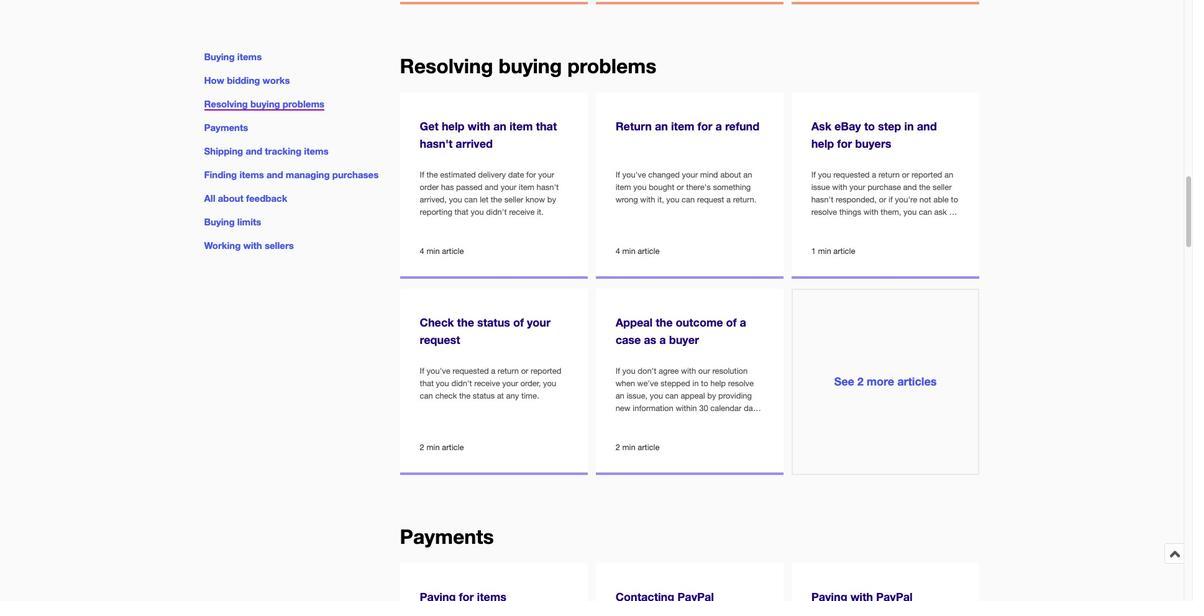 Task type: vqa. For each thing, say whether or not it's contained in the screenshot.


Task type: locate. For each thing, give the bounding box(es) containing it.
article right 1
[[834, 247, 856, 256]]

return
[[616, 120, 652, 133]]

2 horizontal spatial for
[[837, 137, 852, 151]]

responded,
[[836, 195, 877, 204]]

2 for check the status of your request
[[420, 443, 424, 453]]

request
[[697, 195, 724, 204], [420, 333, 460, 347]]

1 horizontal spatial seller
[[933, 182, 952, 192]]

1 horizontal spatial resolve
[[812, 207, 837, 217]]

a down check the status of your request
[[491, 366, 496, 376]]

0 vertical spatial resolving buying problems
[[400, 54, 657, 78]]

return.
[[733, 195, 757, 204]]

0 horizontal spatial resolving buying problems
[[204, 98, 324, 109]]

by inside if the estimated delivery date for your order has passed and your item hasn't arrived, you can let the seller know by reporting that you didn't receive it.
[[547, 195, 556, 204]]

with inside if you don't agree with our resolution when we've stepped in to help resolve an issue, you can appeal by providing new information within 30 calendar days of the case closing.
[[681, 366, 696, 376]]

help down the resolution
[[711, 379, 726, 388]]

0 horizontal spatial 2 min article
[[420, 443, 464, 453]]

didn't up check
[[452, 379, 472, 388]]

0 vertical spatial buying
[[499, 54, 562, 78]]

0 vertical spatial buying
[[204, 51, 235, 62]]

item up know
[[519, 182, 534, 192]]

0 horizontal spatial hasn't
[[420, 137, 453, 151]]

1 vertical spatial by
[[707, 391, 716, 401]]

the inside if you requested a return or reported an issue with your purchase and the seller hasn't responded, or if you're not able to resolve things with them, you can ask us to help.
[[919, 182, 931, 192]]

0 horizontal spatial 4 min article
[[420, 247, 464, 256]]

didn't down let
[[486, 207, 507, 217]]

2 min article for case
[[616, 443, 660, 453]]

status right check
[[477, 316, 510, 330]]

for left refund
[[698, 120, 713, 133]]

purchases
[[332, 169, 379, 180]]

return for of
[[498, 366, 519, 376]]

case
[[616, 333, 641, 347], [639, 416, 656, 426]]

0 vertical spatial status
[[477, 316, 510, 330]]

0 horizontal spatial return
[[498, 366, 519, 376]]

appeal
[[616, 316, 653, 330]]

or left if
[[879, 195, 887, 204]]

2 horizontal spatial that
[[536, 120, 557, 133]]

0 vertical spatial request
[[697, 195, 724, 204]]

4 for get help with an item that hasn't arrived
[[420, 247, 424, 256]]

0 vertical spatial by
[[547, 195, 556, 204]]

1 vertical spatial return
[[498, 366, 519, 376]]

items for finding items and managing purchases
[[240, 169, 264, 180]]

article for check the status of your request
[[442, 443, 464, 453]]

or
[[902, 170, 910, 179], [677, 182, 684, 192], [879, 195, 887, 204], [521, 366, 529, 376]]

seller up the able
[[933, 182, 952, 192]]

help down the 'ask' at the top of page
[[812, 137, 834, 151]]

any
[[506, 391, 519, 401]]

2 for appeal the outcome of a case as a buyer
[[616, 443, 620, 453]]

4 down wrong
[[616, 247, 620, 256]]

0 vertical spatial hasn't
[[420, 137, 453, 151]]

status inside check the status of your request
[[477, 316, 510, 330]]

you down let
[[471, 207, 484, 217]]

1
[[812, 247, 816, 256]]

the inside check the status of your request
[[457, 316, 474, 330]]

2 2 min article from the left
[[616, 443, 660, 453]]

if up order
[[420, 170, 424, 179]]

there's
[[686, 182, 711, 192]]

0 horizontal spatial resolve
[[728, 379, 754, 388]]

1 horizontal spatial of
[[616, 416, 623, 426]]

item up wrong
[[616, 182, 631, 192]]

2 vertical spatial for
[[526, 170, 536, 179]]

to inside ask ebay to step in and help for buyers
[[864, 120, 875, 133]]

items up how bidding works link
[[237, 51, 262, 62]]

the
[[427, 170, 438, 179], [919, 182, 931, 192], [491, 195, 502, 204], [457, 316, 474, 330], [656, 316, 673, 330], [459, 391, 471, 401], [625, 416, 636, 426]]

0 vertical spatial return
[[879, 170, 900, 179]]

reported inside if you requested a return or reported an issue with your purchase and the seller hasn't responded, or if you're not able to resolve things with them, you can ask us to help.
[[912, 170, 943, 179]]

can down the stepped
[[665, 391, 679, 401]]

buying
[[499, 54, 562, 78], [250, 98, 280, 109]]

1 vertical spatial status
[[473, 391, 495, 401]]

1 vertical spatial payments
[[400, 525, 494, 549]]

an up something in the right top of the page
[[744, 170, 752, 179]]

receive up at
[[474, 379, 500, 388]]

0 vertical spatial problems
[[568, 54, 657, 78]]

4 min article for get help with an item that hasn't arrived
[[420, 247, 464, 256]]

can inside if you requested a return or reported an issue with your purchase and the seller hasn't responded, or if you're not able to resolve things with them, you can ask us to help.
[[919, 207, 932, 217]]

payments
[[204, 122, 248, 133], [400, 525, 494, 549]]

article down it,
[[638, 247, 660, 256]]

1 vertical spatial requested
[[453, 366, 489, 376]]

seller inside if you requested a return or reported an issue with your purchase and the seller hasn't responded, or if you're not able to resolve things with them, you can ask us to help.
[[933, 182, 952, 192]]

0 horizontal spatial didn't
[[452, 379, 472, 388]]

with
[[468, 120, 490, 133], [832, 182, 847, 192], [640, 195, 655, 204], [864, 207, 879, 217], [243, 240, 262, 251], [681, 366, 696, 376]]

min for get help with an item that hasn't arrived
[[427, 247, 440, 256]]

if inside if you don't agree with our resolution when we've stepped in to help resolve an issue, you can appeal by providing new information within 30 calendar days of the case closing.
[[616, 366, 620, 376]]

your up responded,
[[850, 182, 866, 192]]

article for appeal the outcome of a case as a buyer
[[638, 443, 660, 453]]

min down new at the right bottom of page
[[622, 443, 636, 453]]

your up the there's at right
[[682, 170, 698, 179]]

0 vertical spatial seller
[[933, 182, 952, 192]]

can
[[465, 195, 478, 204], [682, 195, 695, 204], [919, 207, 932, 217], [420, 391, 433, 401], [665, 391, 679, 401]]

can down the there's at right
[[682, 195, 695, 204]]

within
[[676, 404, 697, 413]]

0 horizontal spatial buying
[[250, 98, 280, 109]]

0 horizontal spatial for
[[526, 170, 536, 179]]

an up new at the right bottom of page
[[616, 391, 625, 401]]

if for ask ebay to step in and help for buyers
[[812, 170, 816, 179]]

working with sellers
[[204, 240, 294, 251]]

you've inside 'if you've changed your mind about an item you bought or there's something wrong with it, you can request a return.'
[[622, 170, 646, 179]]

with left it,
[[640, 195, 655, 204]]

article for return an item for a refund
[[638, 247, 660, 256]]

a inside if you requested a return or reported an issue with your purchase and the seller hasn't responded, or if you're not able to resolve things with them, you can ask us to help.
[[872, 170, 877, 179]]

items up all about feedback on the left top of page
[[240, 169, 264, 180]]

0 horizontal spatial by
[[547, 195, 556, 204]]

or inside 'if you've changed your mind about an item you bought or there's something wrong with it, you can request a return.'
[[677, 182, 684, 192]]

at
[[497, 391, 504, 401]]

0 horizontal spatial that
[[420, 379, 434, 388]]

date
[[508, 170, 524, 179]]

1 vertical spatial didn't
[[452, 379, 472, 388]]

2 min article down check
[[420, 443, 464, 453]]

by
[[547, 195, 556, 204], [707, 391, 716, 401]]

or up order,
[[521, 366, 529, 376]]

0 vertical spatial requested
[[834, 170, 870, 179]]

see
[[834, 375, 855, 389]]

in up appeal
[[693, 379, 699, 388]]

that inside if the estimated delivery date for your order has passed and your item hasn't arrived, you can let the seller know by reporting that you didn't receive it.
[[455, 207, 469, 217]]

didn't inside if you've requested a return or reported that you didn't receive your order, you can check the status at any time.
[[452, 379, 472, 388]]

1 horizontal spatial you've
[[622, 170, 646, 179]]

return inside if you've requested a return or reported that you didn't receive your order, you can check the status at any time.
[[498, 366, 519, 376]]

0 vertical spatial case
[[616, 333, 641, 347]]

case down appeal
[[616, 333, 641, 347]]

problems
[[568, 54, 657, 78], [283, 98, 324, 109]]

didn't
[[486, 207, 507, 217], [452, 379, 472, 388]]

article down check
[[442, 443, 464, 453]]

of
[[513, 316, 524, 330], [726, 316, 737, 330], [616, 416, 623, 426]]

1 horizontal spatial resolving buying problems
[[400, 54, 657, 78]]

2
[[858, 375, 864, 389], [420, 443, 424, 453], [616, 443, 620, 453]]

1 horizontal spatial 4
[[616, 247, 620, 256]]

4 min article
[[420, 247, 464, 256], [616, 247, 660, 256]]

of down new at the right bottom of page
[[616, 416, 623, 426]]

your inside 'if you've changed your mind about an item you bought or there's something wrong with it, you can request a return.'
[[682, 170, 698, 179]]

purchase
[[868, 182, 901, 192]]

0 vertical spatial that
[[536, 120, 557, 133]]

2 buying from the top
[[204, 217, 235, 228]]

0 horizontal spatial reported
[[531, 366, 562, 376]]

buyers
[[855, 137, 892, 151]]

1 vertical spatial you've
[[427, 366, 450, 376]]

resolve inside if you don't agree with our resolution when we've stepped in to help resolve an issue, you can appeal by providing new information within 30 calendar days of the case closing.
[[728, 379, 754, 388]]

1 vertical spatial in
[[693, 379, 699, 388]]

1 buying from the top
[[204, 51, 235, 62]]

2 horizontal spatial of
[[726, 316, 737, 330]]

resolve up help.
[[812, 207, 837, 217]]

1 vertical spatial reported
[[531, 366, 562, 376]]

and left tracking
[[246, 146, 262, 157]]

reported for check the status of your request
[[531, 366, 562, 376]]

item up date
[[510, 120, 533, 133]]

resolve
[[812, 207, 837, 217], [728, 379, 754, 388]]

if inside 'if you've changed your mind about an item you bought or there's something wrong with it, you can request a return.'
[[616, 170, 620, 179]]

status left at
[[473, 391, 495, 401]]

2 4 from the left
[[616, 247, 620, 256]]

you've up wrong
[[622, 170, 646, 179]]

2 vertical spatial hasn't
[[812, 195, 834, 204]]

0 horizontal spatial seller
[[504, 195, 523, 204]]

with down limits
[[243, 240, 262, 251]]

case down information
[[639, 416, 656, 426]]

reported for ask ebay to step in and help for buyers
[[912, 170, 943, 179]]

or left the there's at right
[[677, 182, 684, 192]]

outcome
[[676, 316, 723, 330]]

1 horizontal spatial hasn't
[[537, 182, 559, 192]]

1 horizontal spatial request
[[697, 195, 724, 204]]

by right know
[[547, 195, 556, 204]]

0 horizontal spatial in
[[693, 379, 699, 388]]

1 vertical spatial for
[[837, 137, 852, 151]]

1 vertical spatial hasn't
[[537, 182, 559, 192]]

0 horizontal spatial help
[[442, 120, 465, 133]]

problems inside resolving buying problems link
[[283, 98, 324, 109]]

1 2 min article from the left
[[420, 443, 464, 453]]

1 vertical spatial problems
[[283, 98, 324, 109]]

order
[[420, 182, 439, 192]]

1 vertical spatial resolving
[[204, 98, 248, 109]]

buying limits link
[[204, 217, 261, 228]]

has
[[441, 182, 454, 192]]

bought
[[649, 182, 675, 192]]

an inside 'if you've changed your mind about an item you bought or there's something wrong with it, you can request a return.'
[[744, 170, 752, 179]]

1 horizontal spatial by
[[707, 391, 716, 401]]

your
[[538, 170, 554, 179], [682, 170, 698, 179], [501, 182, 517, 192], [850, 182, 866, 192], [527, 316, 551, 330], [502, 379, 518, 388]]

1 4 from the left
[[420, 247, 424, 256]]

about right all
[[218, 193, 244, 204]]

1 horizontal spatial 4 min article
[[616, 247, 660, 256]]

resolve up providing
[[728, 379, 754, 388]]

min down wrong
[[622, 247, 636, 256]]

receive
[[509, 207, 535, 217], [474, 379, 500, 388]]

that inside if you've requested a return or reported that you didn't receive your order, you can check the status at any time.
[[420, 379, 434, 388]]

of for outcome
[[726, 316, 737, 330]]

of up order,
[[513, 316, 524, 330]]

buying items
[[204, 51, 262, 62]]

30
[[699, 404, 708, 413]]

1 horizontal spatial buying
[[499, 54, 562, 78]]

we've
[[637, 379, 659, 388]]

4
[[420, 247, 424, 256], [616, 247, 620, 256]]

reported inside if you've requested a return or reported that you didn't receive your order, you can check the status at any time.
[[531, 366, 562, 376]]

resolve inside if you requested a return or reported an issue with your purchase and the seller hasn't responded, or if you're not able to resolve things with them, you can ask us to help.
[[812, 207, 837, 217]]

seller
[[933, 182, 952, 192], [504, 195, 523, 204]]

or up you're at the right top of page
[[902, 170, 910, 179]]

return for step
[[879, 170, 900, 179]]

0 vertical spatial in
[[905, 120, 914, 133]]

request down check
[[420, 333, 460, 347]]

your inside if you've requested a return or reported that you didn't receive your order, you can check the status at any time.
[[502, 379, 518, 388]]

1 horizontal spatial problems
[[568, 54, 657, 78]]

min for return an item for a refund
[[622, 247, 636, 256]]

a down something in the right top of the page
[[727, 195, 731, 204]]

hasn't
[[420, 137, 453, 151], [537, 182, 559, 192], [812, 195, 834, 204]]

them,
[[881, 207, 901, 217]]

hasn't inside if you requested a return or reported an issue with your purchase and the seller hasn't responded, or if you're not able to resolve things with them, you can ask us to help.
[[812, 195, 834, 204]]

hasn't inside if the estimated delivery date for your order has passed and your item hasn't arrived, you can let the seller know by reporting that you didn't receive it.
[[537, 182, 559, 192]]

finding
[[204, 169, 237, 180]]

that inside get help with an item that hasn't arrived
[[536, 120, 557, 133]]

for down the ebay
[[837, 137, 852, 151]]

0 vertical spatial about
[[721, 170, 741, 179]]

hasn't up know
[[537, 182, 559, 192]]

0 vertical spatial resolve
[[812, 207, 837, 217]]

1 4 min article from the left
[[420, 247, 464, 256]]

0 vertical spatial help
[[442, 120, 465, 133]]

0 vertical spatial resolving
[[400, 54, 493, 78]]

0 horizontal spatial you've
[[427, 366, 450, 376]]

help right get
[[442, 120, 465, 133]]

article for get help with an item that hasn't arrived
[[442, 247, 464, 256]]

0 vertical spatial didn't
[[486, 207, 507, 217]]

if inside if you've requested a return or reported that you didn't receive your order, you can check the status at any time.
[[420, 366, 424, 376]]

requested up responded,
[[834, 170, 870, 179]]

1 vertical spatial case
[[639, 416, 656, 426]]

if up wrong
[[616, 170, 620, 179]]

min
[[427, 247, 440, 256], [622, 247, 636, 256], [818, 247, 831, 256], [427, 443, 440, 453], [622, 443, 636, 453]]

0 horizontal spatial 2
[[420, 443, 424, 453]]

0 horizontal spatial request
[[420, 333, 460, 347]]

a inside 'if you've changed your mind about an item you bought or there's something wrong with it, you can request a return.'
[[727, 195, 731, 204]]

hasn't down get
[[420, 137, 453, 151]]

help
[[442, 120, 465, 133], [812, 137, 834, 151], [711, 379, 726, 388]]

requested up check
[[453, 366, 489, 376]]

of inside check the status of your request
[[513, 316, 524, 330]]

buying up working
[[204, 217, 235, 228]]

1 horizontal spatial that
[[455, 207, 469, 217]]

return
[[879, 170, 900, 179], [498, 366, 519, 376]]

requested inside if you requested a return or reported an issue with your purchase and the seller hasn't responded, or if you're not able to resolve things with them, you can ask us to help.
[[834, 170, 870, 179]]

your inside if you requested a return or reported an issue with your purchase and the seller hasn't responded, or if you're not able to resolve things with them, you can ask us to help.
[[850, 182, 866, 192]]

1 horizontal spatial help
[[711, 379, 726, 388]]

you've inside if you've requested a return or reported that you didn't receive your order, you can check the status at any time.
[[427, 366, 450, 376]]

1 horizontal spatial reported
[[912, 170, 943, 179]]

1 vertical spatial request
[[420, 333, 460, 347]]

2 vertical spatial items
[[240, 169, 264, 180]]

time.
[[521, 391, 539, 401]]

how
[[204, 75, 224, 86]]

check the status of your request
[[420, 316, 551, 347]]

0 horizontal spatial payments
[[204, 122, 248, 133]]

requested
[[834, 170, 870, 179], [453, 366, 489, 376]]

can down the passed
[[465, 195, 478, 204]]

a
[[716, 120, 722, 133], [872, 170, 877, 179], [727, 195, 731, 204], [740, 316, 746, 330], [660, 333, 666, 347], [491, 366, 496, 376]]

1 horizontal spatial return
[[879, 170, 900, 179]]

if up when
[[616, 366, 620, 376]]

in right step
[[905, 120, 914, 133]]

2 horizontal spatial help
[[812, 137, 834, 151]]

help inside ask ebay to step in and help for buyers
[[812, 137, 834, 151]]

items for buying items
[[237, 51, 262, 62]]

0 horizontal spatial of
[[513, 316, 524, 330]]

if for check the status of your request
[[420, 366, 424, 376]]

2 vertical spatial help
[[711, 379, 726, 388]]

if inside if you requested a return or reported an issue with your purchase and the seller hasn't responded, or if you're not able to resolve things with them, you can ask us to help.
[[812, 170, 816, 179]]

buying for buying limits
[[204, 217, 235, 228]]

min right 1
[[818, 247, 831, 256]]

return inside if you requested a return or reported an issue with your purchase and the seller hasn't responded, or if you're not able to resolve things with them, you can ask us to help.
[[879, 170, 900, 179]]

receive down know
[[509, 207, 535, 217]]

to down our in the right bottom of the page
[[701, 379, 708, 388]]

a up 'purchase'
[[872, 170, 877, 179]]

0 vertical spatial for
[[698, 120, 713, 133]]

0 horizontal spatial requested
[[453, 366, 489, 376]]

article for ask ebay to step in and help for buyers
[[834, 247, 856, 256]]

1 vertical spatial buying
[[250, 98, 280, 109]]

to inside if you don't agree with our resolution when we've stepped in to help resolve an issue, you can appeal by providing new information within 30 calendar days of the case closing.
[[701, 379, 708, 388]]

you've up check
[[427, 366, 450, 376]]

if down check
[[420, 366, 424, 376]]

tracking
[[265, 146, 302, 157]]

an
[[493, 120, 507, 133], [655, 120, 668, 133], [744, 170, 752, 179], [945, 170, 954, 179], [616, 391, 625, 401]]

all about feedback link
[[204, 193, 287, 204]]

and right step
[[917, 120, 937, 133]]

wrong
[[616, 195, 638, 204]]

1 vertical spatial help
[[812, 137, 834, 151]]

2 horizontal spatial hasn't
[[812, 195, 834, 204]]

of inside appeal the outcome of a case as a buyer
[[726, 316, 737, 330]]

and down delivery
[[485, 182, 499, 192]]

the inside if you don't agree with our resolution when we've stepped in to help resolve an issue, you can appeal by providing new information within 30 calendar days of the case closing.
[[625, 416, 636, 426]]

a left refund
[[716, 120, 722, 133]]

about up something in the right top of the page
[[721, 170, 741, 179]]

reporting
[[420, 207, 452, 217]]

1 horizontal spatial in
[[905, 120, 914, 133]]

min down check
[[427, 443, 440, 453]]

items up managing
[[304, 146, 329, 157]]

for right date
[[526, 170, 536, 179]]

buying for buying items
[[204, 51, 235, 62]]

and up you're at the right top of page
[[903, 182, 917, 192]]

1 horizontal spatial requested
[[834, 170, 870, 179]]

an up the able
[[945, 170, 954, 179]]

4 min article down wrong
[[616, 247, 660, 256]]

min down reporting
[[427, 247, 440, 256]]

help inside get help with an item that hasn't arrived
[[442, 120, 465, 133]]

return up "any"
[[498, 366, 519, 376]]

1 horizontal spatial receive
[[509, 207, 535, 217]]

information
[[633, 404, 674, 413]]

1 vertical spatial that
[[455, 207, 469, 217]]

0 horizontal spatial problems
[[283, 98, 324, 109]]

seller inside if the estimated delivery date for your order has passed and your item hasn't arrived, you can let the seller know by reporting that you didn't receive it.
[[504, 195, 523, 204]]

that
[[536, 120, 557, 133], [455, 207, 469, 217], [420, 379, 434, 388]]

with up arrived
[[468, 120, 490, 133]]

min for ask ebay to step in and help for buyers
[[818, 247, 831, 256]]

1 vertical spatial receive
[[474, 379, 500, 388]]

1 horizontal spatial payments
[[400, 525, 494, 549]]

2 horizontal spatial 2
[[858, 375, 864, 389]]

4 down reporting
[[420, 247, 424, 256]]

requested for the
[[453, 366, 489, 376]]

your up order,
[[527, 316, 551, 330]]

0 horizontal spatial resolving
[[204, 98, 248, 109]]

1 horizontal spatial about
[[721, 170, 741, 179]]

with down responded,
[[864, 207, 879, 217]]

in
[[905, 120, 914, 133], [693, 379, 699, 388]]

requested inside if you've requested a return or reported that you didn't receive your order, you can check the status at any time.
[[453, 366, 489, 376]]

1 horizontal spatial didn't
[[486, 207, 507, 217]]

how bidding works link
[[204, 75, 290, 86]]

seller left know
[[504, 195, 523, 204]]

for inside if the estimated delivery date for your order has passed and your item hasn't arrived, you can let the seller know by reporting that you didn't receive it.
[[526, 170, 536, 179]]

limits
[[237, 217, 261, 228]]

passed
[[456, 182, 483, 192]]

hasn't down issue
[[812, 195, 834, 204]]

2 4 min article from the left
[[616, 247, 660, 256]]

0 vertical spatial receive
[[509, 207, 535, 217]]

if inside if the estimated delivery date for your order has passed and your item hasn't arrived, you can let the seller know by reporting that you didn't receive it.
[[420, 170, 424, 179]]

return up 'purchase'
[[879, 170, 900, 179]]



Task type: describe. For each thing, give the bounding box(es) containing it.
closing.
[[658, 416, 686, 426]]

all about feedback
[[204, 193, 287, 204]]

issue,
[[627, 391, 648, 401]]

refund
[[725, 120, 760, 133]]

more
[[867, 375, 895, 389]]

can inside if you don't agree with our resolution when we've stepped in to help resolve an issue, you can appeal by providing new information within 30 calendar days of the case closing.
[[665, 391, 679, 401]]

feedback
[[246, 193, 287, 204]]

step
[[878, 120, 901, 133]]

payments link
[[204, 122, 248, 133]]

hasn't inside get help with an item that hasn't arrived
[[420, 137, 453, 151]]

bidding
[[227, 75, 260, 86]]

receive inside if the estimated delivery date for your order has passed and your item hasn't arrived, you can let the seller know by reporting that you didn't receive it.
[[509, 207, 535, 217]]

if you've changed your mind about an item you bought or there's something wrong with it, you can request a return.
[[616, 170, 757, 204]]

articles
[[898, 375, 937, 389]]

you up wrong
[[634, 182, 647, 192]]

ask
[[812, 120, 832, 133]]

item right return
[[671, 120, 695, 133]]

item inside get help with an item that hasn't arrived
[[510, 120, 533, 133]]

delivery
[[478, 170, 506, 179]]

a right outcome on the right bottom of page
[[740, 316, 746, 330]]

working
[[204, 240, 241, 251]]

receive inside if you've requested a return or reported that you didn't receive your order, you can check the status at any time.
[[474, 379, 500, 388]]

min for appeal the outcome of a case as a buyer
[[622, 443, 636, 453]]

it,
[[658, 195, 664, 204]]

4 for return an item for a refund
[[616, 247, 620, 256]]

status inside if you've requested a return or reported that you didn't receive your order, you can check the status at any time.
[[473, 391, 495, 401]]

shipping
[[204, 146, 243, 157]]

a inside if you've requested a return or reported that you didn't receive your order, you can check the status at any time.
[[491, 366, 496, 376]]

1 min article
[[812, 247, 856, 256]]

something
[[713, 182, 751, 192]]

item inside 'if you've changed your mind about an item you bought or there's something wrong with it, you can request a return.'
[[616, 182, 631, 192]]

in inside if you don't agree with our resolution when we've stepped in to help resolve an issue, you can appeal by providing new information within 30 calendar days of the case closing.
[[693, 379, 699, 388]]

finding items and managing purchases
[[204, 169, 379, 180]]

2 min article for request
[[420, 443, 464, 453]]

your down date
[[501, 182, 517, 192]]

managing
[[286, 169, 330, 180]]

the inside if you've requested a return or reported that you didn't receive your order, you can check the status at any time.
[[459, 391, 471, 401]]

item inside if the estimated delivery date for your order has passed and your item hasn't arrived, you can let the seller know by reporting that you didn't receive it.
[[519, 182, 534, 192]]

sellers
[[265, 240, 294, 251]]

help inside if you don't agree with our resolution when we've stepped in to help resolve an issue, you can appeal by providing new information within 30 calendar days of the case closing.
[[711, 379, 726, 388]]

4 min article for return an item for a refund
[[616, 247, 660, 256]]

buyer
[[669, 333, 699, 347]]

of for status
[[513, 316, 524, 330]]

or inside if you've requested a return or reported that you didn't receive your order, you can check the status at any time.
[[521, 366, 529, 376]]

your inside check the status of your request
[[527, 316, 551, 330]]

agree
[[659, 366, 679, 376]]

it.
[[537, 207, 544, 217]]

didn't inside if the estimated delivery date for your order has passed and your item hasn't arrived, you can let the seller know by reporting that you didn't receive it.
[[486, 207, 507, 217]]

things
[[840, 207, 862, 217]]

estimated
[[440, 170, 476, 179]]

in inside ask ebay to step in and help for buyers
[[905, 120, 914, 133]]

can inside 'if you've changed your mind about an item you bought or there's something wrong with it, you can request a return.'
[[682, 195, 695, 204]]

us
[[949, 207, 958, 217]]

with inside get help with an item that hasn't arrived
[[468, 120, 490, 133]]

calendar
[[711, 404, 742, 413]]

get help with an item that hasn't arrived
[[420, 120, 557, 151]]

working with sellers link
[[204, 240, 294, 251]]

1 horizontal spatial for
[[698, 120, 713, 133]]

buying items link
[[204, 51, 262, 62]]

requested for ebay
[[834, 170, 870, 179]]

as
[[644, 333, 657, 347]]

request inside 'if you've changed your mind about an item you bought or there's something wrong with it, you can request a return.'
[[697, 195, 724, 204]]

you right it,
[[666, 195, 680, 204]]

know
[[526, 195, 545, 204]]

for inside ask ebay to step in and help for buyers
[[837, 137, 852, 151]]

an inside if you don't agree with our resolution when we've stepped in to help resolve an issue, you can appeal by providing new information within 30 calendar days of the case closing.
[[616, 391, 625, 401]]

return an item for a refund
[[616, 120, 760, 133]]

you've for return an item for a refund
[[622, 170, 646, 179]]

issue
[[812, 182, 830, 192]]

shipping and tracking items
[[204, 146, 329, 157]]

see 2 more articles
[[834, 375, 937, 389]]

works
[[263, 75, 290, 86]]

arrived
[[456, 137, 493, 151]]

you down you're at the right top of page
[[904, 207, 917, 217]]

new
[[616, 404, 631, 413]]

and inside ask ebay to step in and help for buyers
[[917, 120, 937, 133]]

can inside if the estimated delivery date for your order has passed and your item hasn't arrived, you can let the seller know by reporting that you didn't receive it.
[[465, 195, 478, 204]]

1 horizontal spatial resolving
[[400, 54, 493, 78]]

of inside if you don't agree with our resolution when we've stepped in to help resolve an issue, you can appeal by providing new information within 30 calendar days of the case closing.
[[616, 416, 623, 426]]

not
[[920, 195, 931, 204]]

providing
[[719, 391, 752, 401]]

check
[[435, 391, 457, 401]]

appeal the outcome of a case as a buyer
[[616, 316, 746, 347]]

buying limits
[[204, 217, 261, 228]]

1 vertical spatial items
[[304, 146, 329, 157]]

ask
[[935, 207, 947, 217]]

the inside appeal the outcome of a case as a buyer
[[656, 316, 673, 330]]

you're
[[895, 195, 918, 204]]

1 vertical spatial resolving buying problems
[[204, 98, 324, 109]]

min for check the status of your request
[[427, 443, 440, 453]]

with right issue
[[832, 182, 847, 192]]

and up feedback
[[267, 169, 283, 180]]

don't
[[638, 366, 657, 376]]

0 horizontal spatial about
[[218, 193, 244, 204]]

with inside 'if you've changed your mind about an item you bought or there's something wrong with it, you can request a return.'
[[640, 195, 655, 204]]

if you don't agree with our resolution when we've stepped in to help resolve an issue, you can appeal by providing new information within 30 calendar days of the case closing.
[[616, 366, 761, 426]]

if for get help with an item that hasn't arrived
[[420, 170, 424, 179]]

about inside 'if you've changed your mind about an item you bought or there's something wrong with it, you can request a return.'
[[721, 170, 741, 179]]

a right as
[[660, 333, 666, 347]]

stepped
[[661, 379, 690, 388]]

let
[[480, 195, 489, 204]]

help.
[[821, 220, 839, 229]]

you down has
[[449, 195, 462, 204]]

to left help.
[[812, 220, 819, 229]]

you've for check the status of your request
[[427, 366, 450, 376]]

ask ebay to step in and help for buyers
[[812, 120, 937, 151]]

0 vertical spatial payments
[[204, 122, 248, 133]]

you right order,
[[543, 379, 556, 388]]

when
[[616, 379, 635, 388]]

and inside if you requested a return or reported an issue with your purchase and the seller hasn't responded, or if you're not able to resolve things with them, you can ask us to help.
[[903, 182, 917, 192]]

an inside if you requested a return or reported an issue with your purchase and the seller hasn't responded, or if you're not able to resolve things with them, you can ask us to help.
[[945, 170, 954, 179]]

how bidding works
[[204, 75, 290, 86]]

and inside if the estimated delivery date for your order has passed and your item hasn't arrived, you can let the seller know by reporting that you didn't receive it.
[[485, 182, 499, 192]]

if for appeal the outcome of a case as a buyer
[[616, 366, 620, 376]]

shipping and tracking items link
[[204, 146, 329, 157]]

if you've requested a return or reported that you didn't receive your order, you can check the status at any time.
[[420, 366, 562, 401]]

resolving buying problems link
[[204, 98, 324, 111]]

can inside if you've requested a return or reported that you didn't receive your order, you can check the status at any time.
[[420, 391, 433, 401]]

ebay
[[835, 120, 861, 133]]

request inside check the status of your request
[[420, 333, 460, 347]]

you up information
[[650, 391, 663, 401]]

appeal
[[681, 391, 705, 401]]

case inside if you don't agree with our resolution when we've stepped in to help resolve an issue, you can appeal by providing new information within 30 calendar days of the case closing.
[[639, 416, 656, 426]]

if for return an item for a refund
[[616, 170, 620, 179]]

order,
[[521, 379, 541, 388]]

days
[[744, 404, 761, 413]]

get
[[420, 120, 439, 133]]

finding items and managing purchases link
[[204, 169, 379, 180]]

able
[[934, 195, 949, 204]]

mind
[[700, 170, 718, 179]]

an right return
[[655, 120, 668, 133]]

you up check
[[436, 379, 449, 388]]

arrived,
[[420, 195, 447, 204]]

our
[[698, 366, 710, 376]]

if the estimated delivery date for your order has passed and your item hasn't arrived, you can let the seller know by reporting that you didn't receive it.
[[420, 170, 559, 217]]

you up issue
[[818, 170, 831, 179]]

changed
[[649, 170, 680, 179]]

you up when
[[622, 366, 636, 376]]

case inside appeal the outcome of a case as a buyer
[[616, 333, 641, 347]]

your up know
[[538, 170, 554, 179]]

an inside get help with an item that hasn't arrived
[[493, 120, 507, 133]]

if you requested a return or reported an issue with your purchase and the seller hasn't responded, or if you're not able to resolve things with them, you can ask us to help.
[[812, 170, 958, 229]]

resolution
[[713, 366, 748, 376]]

to up us
[[951, 195, 958, 204]]

all
[[204, 193, 215, 204]]

by inside if you don't agree with our resolution when we've stepped in to help resolve an issue, you can appeal by providing new information within 30 calendar days of the case closing.
[[707, 391, 716, 401]]



